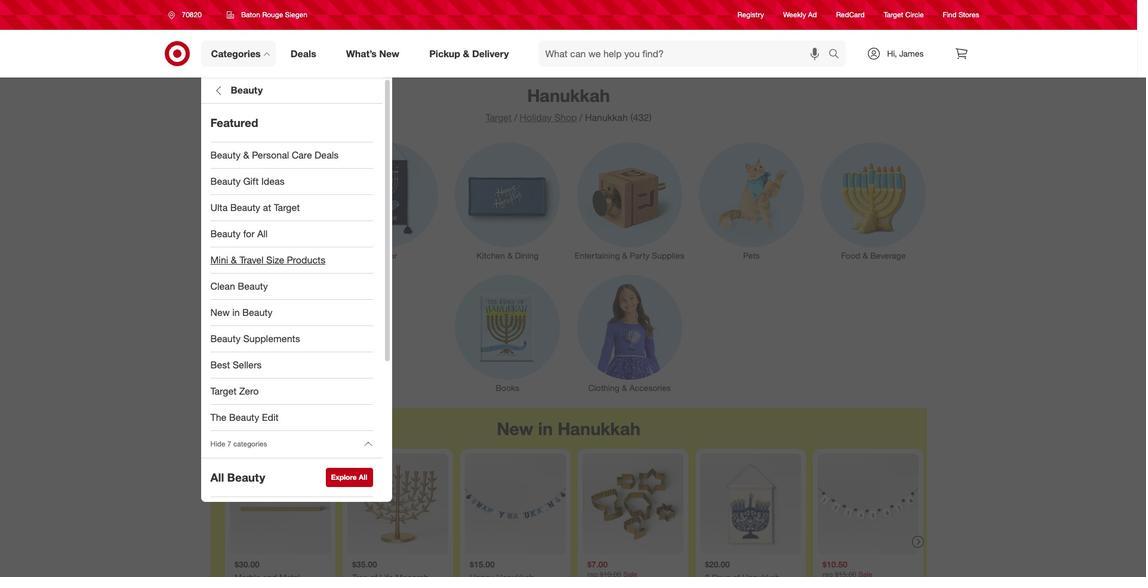Task type: vqa. For each thing, say whether or not it's contained in the screenshot.
Best Sellers
yes



Task type: locate. For each thing, give the bounding box(es) containing it.
8 days of hanukkah garland - threshold™ image
[[818, 455, 919, 555]]

beverage
[[871, 251, 906, 261]]

& for delivery
[[463, 48, 470, 59]]

hanukkah down clothing
[[558, 419, 641, 440]]

hi,
[[887, 48, 897, 59]]

& for party
[[622, 251, 628, 261]]

registry link
[[738, 10, 764, 20]]

food
[[841, 251, 861, 261]]

0 vertical spatial hanukkah
[[527, 85, 610, 106]]

food & beverage
[[841, 251, 906, 261]]

search button
[[824, 41, 852, 69]]

new in beauty
[[210, 307, 273, 319]]

$10.50 link
[[818, 455, 919, 578]]

all down "hide"
[[210, 471, 224, 485]]

/ right shop
[[580, 112, 583, 124]]

$20.00 link
[[700, 455, 801, 578]]

explore
[[331, 473, 357, 482]]

travel
[[240, 254, 264, 266]]

mini & travel size products
[[210, 254, 325, 266]]

mini
[[210, 254, 228, 266]]

hanukkah
[[527, 85, 610, 106], [585, 112, 628, 124], [558, 419, 641, 440]]

deals right care
[[315, 149, 339, 161]]

dining
[[515, 251, 539, 261]]

clothing & accesories
[[588, 383, 671, 394]]

happy hanukkah garland - threshold™ image
[[465, 455, 566, 555]]

rouge
[[262, 10, 283, 19]]

beauty down featured
[[210, 149, 241, 161]]

all right explore
[[359, 473, 368, 482]]

& left party
[[622, 251, 628, 261]]

& right travel
[[264, 251, 270, 261]]

sellers
[[233, 359, 262, 371]]

hide
[[210, 440, 225, 449]]

hanukkah inside carousel region
[[558, 419, 641, 440]]

featured
[[210, 116, 258, 130]]

beauty & personal care deals link
[[201, 143, 382, 169]]

& right mini
[[231, 254, 237, 266]]

&
[[463, 48, 470, 59], [243, 149, 249, 161], [264, 251, 270, 261], [507, 251, 513, 261], [622, 251, 628, 261], [863, 251, 868, 261], [231, 254, 237, 266], [622, 383, 627, 394]]

all right for
[[257, 228, 268, 240]]

target left zero
[[210, 386, 237, 398]]

ulta
[[210, 202, 228, 214]]

0 vertical spatial in
[[232, 307, 240, 319]]

books
[[496, 383, 520, 394]]

what's
[[346, 48, 377, 59]]

in
[[232, 307, 240, 319], [538, 419, 553, 440]]

stores
[[959, 10, 980, 19]]

beauty left for
[[210, 228, 241, 240]]

2 horizontal spatial new
[[497, 419, 533, 440]]

target right at
[[274, 202, 300, 214]]

new inside carousel region
[[497, 419, 533, 440]]

& left personal
[[243, 149, 249, 161]]

0 horizontal spatial all
[[210, 471, 224, 485]]

0 horizontal spatial new
[[210, 307, 230, 319]]

2 vertical spatial new
[[497, 419, 533, 440]]

& left dining on the left top
[[507, 251, 513, 261]]

beauty left at
[[230, 202, 260, 214]]

delivery
[[472, 48, 509, 59]]

tree of life menorah gold - threshold™ image
[[347, 455, 448, 555]]

new down clean
[[210, 307, 230, 319]]

hanukkah left (432)
[[585, 112, 628, 124]]

best sellers
[[210, 359, 262, 371]]

deals down siegen
[[291, 48, 316, 59]]

beauty up best
[[210, 333, 241, 345]]

holiday shop link
[[520, 112, 577, 124]]

all
[[257, 228, 268, 240], [210, 471, 224, 485], [359, 473, 368, 482]]

/ right "target" link
[[514, 112, 517, 124]]

$35.00 link
[[347, 455, 448, 578]]

1 horizontal spatial in
[[538, 419, 553, 440]]

baton
[[241, 10, 260, 19]]

candles
[[272, 251, 303, 261]]

deals link
[[280, 41, 331, 67]]

menorahs & candles link
[[203, 140, 325, 262]]

& right the pickup
[[463, 48, 470, 59]]

beauty supplements link
[[201, 327, 382, 353]]

1 horizontal spatial /
[[580, 112, 583, 124]]

clean beauty link
[[201, 274, 382, 300]]

beauty up featured
[[231, 84, 263, 96]]

menorahs & candles
[[225, 251, 303, 261]]

target circle link
[[884, 10, 924, 20]]

supplements
[[243, 333, 300, 345]]

james
[[899, 48, 924, 59]]

entertaining & party supplies
[[575, 251, 685, 261]]

2 vertical spatial hanukkah
[[558, 419, 641, 440]]

beauty supplements
[[210, 333, 300, 345]]

What can we help you find? suggestions appear below search field
[[538, 41, 832, 67]]

& for dining
[[507, 251, 513, 261]]

1 horizontal spatial new
[[379, 48, 400, 59]]

target link
[[486, 112, 512, 124]]

beauty for all link
[[201, 222, 382, 248]]

redcard link
[[836, 10, 865, 20]]

$7.00
[[587, 560, 608, 570]]

explore all link
[[326, 469, 373, 488]]

& right clothing
[[622, 383, 627, 394]]

kitchen & dining
[[477, 251, 539, 261]]

weekly ad
[[783, 10, 817, 19]]

0 horizontal spatial in
[[232, 307, 240, 319]]

food & beverage link
[[813, 140, 935, 262]]

hide 7 categories button
[[201, 432, 382, 458]]

deals
[[291, 48, 316, 59], [315, 149, 339, 161]]

0 horizontal spatial /
[[514, 112, 517, 124]]

new in beauty link
[[201, 300, 382, 327]]

1 vertical spatial hanukkah
[[585, 112, 628, 124]]

pickup & delivery link
[[419, 41, 524, 67]]

pets
[[743, 251, 760, 261]]

target left holiday
[[486, 112, 512, 124]]

hanukkah up shop
[[527, 85, 610, 106]]

the beauty edit
[[210, 412, 279, 424]]

target circle
[[884, 10, 924, 19]]

target zero link
[[201, 379, 382, 405]]

& inside "link"
[[622, 251, 628, 261]]

1 vertical spatial new
[[210, 307, 230, 319]]

kitchen
[[477, 251, 505, 261]]

in inside carousel region
[[538, 419, 553, 440]]

new down books
[[497, 419, 533, 440]]

siegen
[[285, 10, 307, 19]]

beauty left gift
[[210, 176, 241, 188]]

1 vertical spatial in
[[538, 419, 553, 440]]

8 days of hanukkah interactive wall hanging - threshold™ image
[[700, 455, 801, 555]]

& right food
[[863, 251, 868, 261]]

for
[[243, 228, 255, 240]]

edit
[[262, 412, 279, 424]]

best
[[210, 359, 230, 371]]

what's new link
[[336, 41, 414, 67]]

new right what's
[[379, 48, 400, 59]]

weekly ad link
[[783, 10, 817, 20]]



Task type: describe. For each thing, give the bounding box(es) containing it.
pickup & delivery
[[429, 48, 509, 59]]

beauty down categories on the bottom left
[[227, 471, 265, 485]]

ulta beauty at target
[[210, 202, 300, 214]]

mini & travel size products link
[[201, 248, 382, 274]]

circle
[[906, 10, 924, 19]]

baton rouge siegen button
[[219, 4, 315, 26]]

2 horizontal spatial all
[[359, 473, 368, 482]]

& for personal
[[243, 149, 249, 161]]

at
[[263, 202, 271, 214]]

& for beverage
[[863, 251, 868, 261]]

(432)
[[631, 112, 652, 124]]

find stores
[[943, 10, 980, 19]]

shop
[[554, 112, 577, 124]]

$10.50
[[822, 560, 847, 570]]

hanukkah target / holiday shop / hanukkah (432)
[[486, 85, 652, 124]]

decor link
[[325, 140, 447, 262]]

new in hanukkah
[[497, 419, 641, 440]]

weekly
[[783, 10, 806, 19]]

kitchen & dining link
[[447, 140, 569, 262]]

explore all
[[331, 473, 368, 482]]

target inside "hanukkah target / holiday shop / hanukkah (432)"
[[486, 112, 512, 124]]

in for beauty
[[232, 307, 240, 319]]

70820
[[182, 10, 202, 19]]

categories link
[[201, 41, 276, 67]]

pickup
[[429, 48, 460, 59]]

2 / from the left
[[580, 112, 583, 124]]

in for hanukkah
[[538, 419, 553, 440]]

accesories
[[630, 383, 671, 394]]

1 horizontal spatial all
[[257, 228, 268, 240]]

what's new
[[346, 48, 400, 59]]

entertaining
[[575, 251, 620, 261]]

target left circle
[[884, 10, 904, 19]]

1 vertical spatial deals
[[315, 149, 339, 161]]

beauty gift ideas link
[[201, 169, 382, 195]]

marble and metal menorah holder gold - threshold™ image
[[230, 455, 330, 555]]

beauty up beauty supplements
[[242, 307, 273, 319]]

clothing & accesories link
[[569, 273, 691, 395]]

registry
[[738, 10, 764, 19]]

care
[[292, 149, 312, 161]]

& for travel
[[231, 254, 237, 266]]

supplies
[[652, 251, 685, 261]]

$30.00
[[234, 560, 259, 570]]

beauty & personal care deals
[[210, 149, 339, 161]]

new for new in beauty
[[210, 307, 230, 319]]

$7.00 link
[[582, 455, 683, 578]]

the beauty edit link
[[201, 405, 382, 432]]

redcard
[[836, 10, 865, 19]]

clean beauty
[[210, 281, 268, 293]]

pets link
[[691, 140, 813, 262]]

books link
[[447, 273, 569, 395]]

$30.00 link
[[230, 455, 330, 578]]

$20.00
[[705, 560, 730, 570]]

party
[[630, 251, 650, 261]]

7
[[227, 440, 231, 449]]

ideas
[[261, 176, 285, 188]]

1 / from the left
[[514, 112, 517, 124]]

the
[[210, 412, 227, 424]]

best sellers link
[[201, 353, 382, 379]]

0 vertical spatial new
[[379, 48, 400, 59]]

ulta beauty at target link
[[201, 195, 382, 222]]

size
[[266, 254, 284, 266]]

categories
[[233, 440, 267, 449]]

personal
[[252, 149, 289, 161]]

$15.00 link
[[465, 455, 566, 578]]

beauty down travel
[[238, 281, 268, 293]]

6pc hanukkah cookie cutter set - threshold™ image
[[582, 455, 683, 555]]

baton rouge siegen
[[241, 10, 307, 19]]

clothing
[[588, 383, 620, 394]]

carousel region
[[210, 409, 927, 578]]

search
[[824, 49, 852, 61]]

menorahs
[[225, 251, 262, 261]]

hi, james
[[887, 48, 924, 59]]

entertaining & party supplies link
[[569, 140, 691, 262]]

target zero
[[210, 386, 259, 398]]

zero
[[239, 386, 259, 398]]

beauty right the
[[229, 412, 259, 424]]

find stores link
[[943, 10, 980, 20]]

0 vertical spatial deals
[[291, 48, 316, 59]]

clean
[[210, 281, 235, 293]]

70820 button
[[160, 4, 214, 26]]

beauty gift ideas
[[210, 176, 285, 188]]

new for new in hanukkah
[[497, 419, 533, 440]]

& for accesories
[[622, 383, 627, 394]]

$15.00
[[470, 560, 495, 570]]

& for candles
[[264, 251, 270, 261]]

hide 7 categories
[[210, 440, 267, 449]]

products
[[287, 254, 325, 266]]

beauty for all
[[210, 228, 268, 240]]



